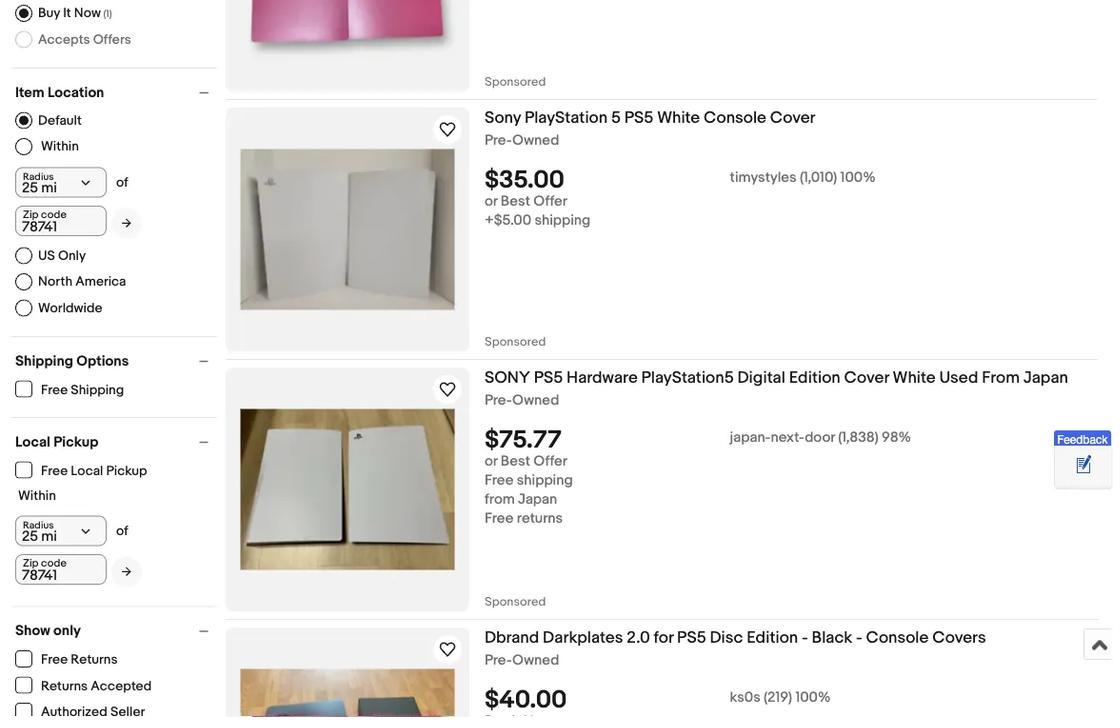 Task type: describe. For each thing, give the bounding box(es) containing it.
$75.77
[[485, 426, 562, 455]]

japan-next-door (1,838) 98% or best offer free shipping from japan free returns
[[485, 429, 911, 527]]

ps5 inside the sony playstation 5 ps5 white console cover pre-owned
[[624, 108, 654, 128]]

local pickup
[[15, 433, 98, 450]]

playstation
[[525, 108, 608, 128]]

north
[[38, 274, 73, 290]]

offers
[[93, 31, 131, 47]]

watch dbrand darkplates 2.0 for ps5 disc edition - black - console covers image
[[436, 638, 459, 661]]

offer inside timystyles (1,010) 100% or best offer +$5.00 shipping
[[534, 193, 567, 210]]

+$5.00
[[485, 212, 531, 229]]

ks0s (219) 100%
[[730, 689, 831, 706]]

darkplates
[[543, 628, 623, 648]]

black
[[812, 628, 852, 648]]

0 vertical spatial pickup
[[54, 433, 98, 450]]

$35.00
[[485, 166, 565, 195]]

it
[[63, 5, 71, 21]]

options
[[76, 352, 129, 369]]

pre- inside sony ps5 hardware playstation5 digital edition cover white used from japan pre-owned
[[485, 392, 512, 409]]

(219)
[[764, 689, 792, 706]]

watch sony playstation 5 ps5 white console cover image
[[436, 118, 459, 141]]

from
[[982, 368, 1020, 388]]

playstation 5 ps5 console faceplate cover (cosmic red) - used image
[[240, 0, 455, 77]]

us only link
[[15, 247, 86, 264]]

free up from
[[485, 472, 514, 489]]

edition inside dbrand darkplates 2.0 for ps5 disc edition - black - console covers pre-owned
[[747, 628, 798, 648]]

accepts offers
[[38, 31, 131, 47]]

pre- inside dbrand darkplates 2.0 for ps5 disc edition - black - console covers pre-owned
[[485, 652, 512, 669]]

free returns
[[41, 652, 118, 668]]

1 vertical spatial local
[[71, 463, 103, 479]]

$40.00
[[485, 686, 567, 715]]

ks0s
[[730, 689, 761, 706]]

cover for $35.00
[[770, 108, 816, 128]]

shipping options button
[[15, 352, 217, 369]]

console inside dbrand darkplates 2.0 for ps5 disc edition - black - console covers pre-owned
[[866, 628, 929, 648]]

sony
[[485, 368, 530, 388]]

timystyles (1,010) 100% or best offer +$5.00 shipping
[[485, 169, 876, 229]]

owned inside sony ps5 hardware playstation5 digital edition cover white used from japan pre-owned
[[512, 392, 559, 409]]

shipping options
[[15, 352, 129, 369]]

japan inside sony ps5 hardware playstation5 digital edition cover white used from japan pre-owned
[[1024, 368, 1068, 388]]

free local pickup link
[[15, 461, 148, 479]]

free for free shipping
[[41, 382, 68, 398]]

offer inside japan-next-door (1,838) 98% or best offer free shipping from japan free returns
[[534, 453, 567, 470]]

owned inside the sony playstation 5 ps5 white console cover pre-owned
[[512, 132, 559, 149]]

sony playstation 5 ps5 white console cover image
[[240, 149, 455, 310]]

for
[[654, 628, 673, 648]]

japan-
[[730, 429, 771, 446]]

2 - from the left
[[856, 628, 862, 648]]

hardware
[[567, 368, 638, 388]]

0 horizontal spatial local
[[15, 433, 50, 450]]

show
[[15, 622, 50, 639]]

worldwide
[[38, 300, 102, 316]]

sony playstation 5 ps5 white console cover heading
[[485, 108, 816, 128]]

next-
[[771, 429, 805, 446]]

sony ps5 hardware playstation5 digital edition cover white used from japan link
[[485, 368, 1098, 392]]

sony ps5 hardware playstation5 digital edition cover white used from japan heading
[[485, 368, 1068, 388]]

or inside japan-next-door (1,838) 98% or best offer free shipping from japan free returns
[[485, 453, 498, 470]]

used
[[939, 368, 978, 388]]

free returns link
[[15, 650, 119, 668]]

98%
[[882, 429, 911, 446]]

ps5 inside sony ps5 hardware playstation5 digital edition cover white used from japan pre-owned
[[534, 368, 563, 388]]

accepted
[[91, 678, 152, 694]]

north america
[[38, 274, 126, 290]]

watch sony ps5 hardware playstation5 digital edition cover white used from japan image
[[436, 378, 459, 401]]

local pickup button
[[15, 433, 217, 450]]

sony playstation 5 ps5 white console cover link
[[485, 108, 1098, 132]]

0 vertical spatial returns
[[71, 652, 118, 668]]

free shipping link
[[15, 380, 125, 398]]

buy
[[38, 5, 60, 21]]

2.0
[[627, 628, 650, 648]]

covers
[[932, 628, 986, 648]]

best inside japan-next-door (1,838) 98% or best offer free shipping from japan free returns
[[501, 453, 530, 470]]

pre- inside the sony playstation 5 ps5 white console cover pre-owned
[[485, 132, 512, 149]]



Task type: locate. For each thing, give the bounding box(es) containing it.
returns
[[71, 652, 118, 668], [41, 678, 88, 694]]

or
[[485, 193, 498, 210], [485, 453, 498, 470]]

1 vertical spatial 100%
[[796, 689, 831, 706]]

returns
[[517, 510, 563, 527]]

edition right disc
[[747, 628, 798, 648]]

now
[[74, 5, 101, 21]]

sony playstation 5 ps5 white console cover pre-owned
[[485, 108, 816, 149]]

owned down sony
[[512, 392, 559, 409]]

2 of from the top
[[116, 523, 128, 539]]

free down shipping options
[[41, 382, 68, 398]]

free down from
[[485, 510, 514, 527]]

japan inside japan-next-door (1,838) 98% or best offer free shipping from japan free returns
[[518, 491, 557, 508]]

0 horizontal spatial pickup
[[54, 433, 98, 450]]

None text field
[[15, 554, 107, 585]]

dbrand darkplates 2.0 for ps5 disc edition - black - console covers heading
[[485, 628, 986, 648]]

shipping up returns at the bottom of page
[[517, 472, 573, 489]]

default
[[38, 112, 82, 128]]

door
[[805, 429, 835, 446]]

dbrand darkplates 2.0 for ps5 disc edition - black - console covers image
[[240, 669, 455, 717]]

1 vertical spatial pre-
[[485, 392, 512, 409]]

dbrand darkplates 2.0 for ps5 disc edition - black - console covers pre-owned
[[485, 628, 986, 669]]

3 owned from the top
[[512, 652, 559, 669]]

1 horizontal spatial japan
[[1024, 368, 1068, 388]]

0 vertical spatial 100%
[[840, 169, 876, 186]]

0 vertical spatial pre-
[[485, 132, 512, 149]]

0 vertical spatial shipping
[[535, 212, 591, 229]]

buy it now (1)
[[38, 5, 112, 21]]

best up the '+$5.00'
[[501, 193, 530, 210]]

japan up returns at the bottom of page
[[518, 491, 557, 508]]

worldwide link
[[15, 299, 102, 317]]

1 vertical spatial offer
[[534, 453, 567, 470]]

free shipping
[[41, 382, 124, 398]]

100% inside timystyles (1,010) 100% or best offer +$5.00 shipping
[[840, 169, 876, 186]]

white inside sony ps5 hardware playstation5 digital edition cover white used from japan pre-owned
[[893, 368, 936, 388]]

pre- down dbrand
[[485, 652, 512, 669]]

0 vertical spatial or
[[485, 193, 498, 210]]

0 vertical spatial best
[[501, 193, 530, 210]]

100% right (219) at the right of the page
[[796, 689, 831, 706]]

owned down the playstation
[[512, 132, 559, 149]]

1 vertical spatial console
[[866, 628, 929, 648]]

0 vertical spatial shipping
[[15, 352, 73, 369]]

timystyles
[[730, 169, 797, 186]]

free
[[41, 382, 68, 398], [41, 463, 68, 479], [485, 472, 514, 489], [485, 510, 514, 527], [41, 652, 68, 668]]

1 vertical spatial or
[[485, 453, 498, 470]]

of
[[116, 174, 128, 190], [116, 523, 128, 539]]

1 of from the top
[[116, 174, 128, 190]]

-
[[802, 628, 808, 648], [856, 628, 862, 648]]

us
[[38, 247, 55, 264]]

2 pre- from the top
[[485, 392, 512, 409]]

show only button
[[15, 622, 217, 639]]

shipping inside japan-next-door (1,838) 98% or best offer free shipping from japan free returns
[[517, 472, 573, 489]]

0 vertical spatial console
[[704, 108, 766, 128]]

accepts
[[38, 31, 90, 47]]

playstation5
[[641, 368, 734, 388]]

japan right from
[[1024, 368, 1068, 388]]

2 offer from the top
[[534, 453, 567, 470]]

within
[[41, 139, 79, 155], [18, 488, 56, 504]]

free for free returns
[[41, 652, 68, 668]]

0 vertical spatial edition
[[789, 368, 841, 388]]

console
[[704, 108, 766, 128], [866, 628, 929, 648]]

1 vertical spatial owned
[[512, 392, 559, 409]]

edition
[[789, 368, 841, 388], [747, 628, 798, 648]]

shipping
[[535, 212, 591, 229], [517, 472, 573, 489]]

2 owned from the top
[[512, 392, 559, 409]]

best inside timystyles (1,010) 100% or best offer +$5.00 shipping
[[501, 193, 530, 210]]

1 horizontal spatial ps5
[[624, 108, 654, 128]]

1 vertical spatial pickup
[[106, 463, 147, 479]]

ps5 inside dbrand darkplates 2.0 for ps5 disc edition - black - console covers pre-owned
[[677, 628, 706, 648]]

shipping down options
[[71, 382, 124, 398]]

(1,838)
[[838, 429, 879, 446]]

1 vertical spatial cover
[[844, 368, 889, 388]]

0 horizontal spatial 100%
[[796, 689, 831, 706]]

0 horizontal spatial japan
[[518, 491, 557, 508]]

100%
[[840, 169, 876, 186], [796, 689, 831, 706]]

cover up (1,838)
[[844, 368, 889, 388]]

pre- down the sony
[[485, 132, 512, 149]]

north america link
[[15, 273, 126, 290]]

white left used
[[893, 368, 936, 388]]

console up timystyles on the right top of the page
[[704, 108, 766, 128]]

sony ps5 hardware playstation5 digital edition cover white used from japan pre-owned
[[485, 368, 1068, 409]]

offer up returns at the bottom of page
[[534, 453, 567, 470]]

1 - from the left
[[802, 628, 808, 648]]

free local pickup
[[41, 463, 147, 479]]

1 horizontal spatial 100%
[[840, 169, 876, 186]]

2 horizontal spatial ps5
[[677, 628, 706, 648]]

1 vertical spatial shipping
[[517, 472, 573, 489]]

white
[[657, 108, 700, 128], [893, 368, 936, 388]]

0 vertical spatial white
[[657, 108, 700, 128]]

shipping up 'free shipping' link
[[15, 352, 73, 369]]

ps5 right 5
[[624, 108, 654, 128]]

0 vertical spatial ps5
[[624, 108, 654, 128]]

owned down dbrand
[[512, 652, 559, 669]]

within down free local pickup link
[[18, 488, 56, 504]]

console left covers
[[866, 628, 929, 648]]

or up the '+$5.00'
[[485, 193, 498, 210]]

offer
[[534, 193, 567, 210], [534, 453, 567, 470]]

0 vertical spatial within
[[41, 139, 79, 155]]

shipping inside timystyles (1,010) 100% or best offer +$5.00 shipping
[[535, 212, 591, 229]]

1 vertical spatial returns
[[41, 678, 88, 694]]

0 vertical spatial local
[[15, 433, 50, 450]]

item location button
[[15, 84, 217, 101]]

cover
[[770, 108, 816, 128], [844, 368, 889, 388]]

edition right digital on the bottom of page
[[789, 368, 841, 388]]

cover for $75.77
[[844, 368, 889, 388]]

of for pickup
[[116, 523, 128, 539]]

digital
[[738, 368, 785, 388]]

cover inside the sony playstation 5 ps5 white console cover pre-owned
[[770, 108, 816, 128]]

america
[[76, 274, 126, 290]]

local down local pickup dropdown button
[[71, 463, 103, 479]]

only
[[58, 247, 86, 264]]

white right 5
[[657, 108, 700, 128]]

from
[[485, 491, 515, 508]]

shipping
[[15, 352, 73, 369], [71, 382, 124, 398]]

pickup
[[54, 433, 98, 450], [106, 463, 147, 479]]

within down default
[[41, 139, 79, 155]]

0 horizontal spatial white
[[657, 108, 700, 128]]

2 vertical spatial pre-
[[485, 652, 512, 669]]

1 best from the top
[[501, 193, 530, 210]]

returns up the returns accepted
[[71, 652, 118, 668]]

1 owned from the top
[[512, 132, 559, 149]]

apply within filter image
[[122, 217, 131, 229]]

white inside the sony playstation 5 ps5 white console cover pre-owned
[[657, 108, 700, 128]]

returns accepted link
[[15, 677, 153, 694]]

shipping right the '+$5.00'
[[535, 212, 591, 229]]

cover up (1,010)
[[770, 108, 816, 128]]

100% for ks0s (219) 100%
[[796, 689, 831, 706]]

pickup down local pickup dropdown button
[[106, 463, 147, 479]]

1 pre- from the top
[[485, 132, 512, 149]]

or up from
[[485, 453, 498, 470]]

 (1) Items text field
[[101, 8, 112, 20]]

3 pre- from the top
[[485, 652, 512, 669]]

1 vertical spatial ps5
[[534, 368, 563, 388]]

sony ps5 hardware playstation5 digital edition cover white used from japan image
[[240, 409, 455, 570]]

best
[[501, 193, 530, 210], [501, 453, 530, 470]]

pre- down sony
[[485, 392, 512, 409]]

default link
[[15, 112, 82, 129]]

1 vertical spatial white
[[893, 368, 936, 388]]

item location
[[15, 84, 104, 101]]

of for location
[[116, 174, 128, 190]]

ps5
[[624, 108, 654, 128], [534, 368, 563, 388], [677, 628, 706, 648]]

- left 'black'
[[802, 628, 808, 648]]

0 vertical spatial owned
[[512, 132, 559, 149]]

disc
[[710, 628, 743, 648]]

free down 'local pickup'
[[41, 463, 68, 479]]

1 vertical spatial of
[[116, 523, 128, 539]]

0 vertical spatial cover
[[770, 108, 816, 128]]

best up from
[[501, 453, 530, 470]]

1 vertical spatial edition
[[747, 628, 798, 648]]

1 horizontal spatial -
[[856, 628, 862, 648]]

5
[[611, 108, 621, 128]]

2 or from the top
[[485, 453, 498, 470]]

1 offer from the top
[[534, 193, 567, 210]]

100% right (1,010)
[[840, 169, 876, 186]]

apply within filter image
[[122, 565, 131, 578]]

1 horizontal spatial white
[[893, 368, 936, 388]]

0 horizontal spatial -
[[802, 628, 808, 648]]

dbrand
[[485, 628, 539, 648]]

1 horizontal spatial cover
[[844, 368, 889, 388]]

offer down the playstation
[[534, 193, 567, 210]]

1 horizontal spatial console
[[866, 628, 929, 648]]

item
[[15, 84, 44, 101]]

0 vertical spatial offer
[[534, 193, 567, 210]]

free for free local pickup
[[41, 463, 68, 479]]

of up apply within filter image at bottom
[[116, 523, 128, 539]]

(1)
[[103, 8, 112, 20]]

1 vertical spatial japan
[[518, 491, 557, 508]]

0 horizontal spatial ps5
[[534, 368, 563, 388]]

of up apply within filter icon
[[116, 174, 128, 190]]

pickup up free local pickup link
[[54, 433, 98, 450]]

0 horizontal spatial console
[[704, 108, 766, 128]]

2 best from the top
[[501, 453, 530, 470]]

0 vertical spatial japan
[[1024, 368, 1068, 388]]

feedback
[[1057, 432, 1108, 445]]

dbrand darkplates 2.0 for ps5 disc edition - black - console covers link
[[485, 628, 1098, 652]]

local
[[15, 433, 50, 450], [71, 463, 103, 479]]

1 or from the top
[[485, 193, 498, 210]]

us only
[[38, 247, 86, 264]]

1 vertical spatial best
[[501, 453, 530, 470]]

1 vertical spatial within
[[18, 488, 56, 504]]

1 horizontal spatial pickup
[[106, 463, 147, 479]]

location
[[48, 84, 104, 101]]

1 vertical spatial shipping
[[71, 382, 124, 398]]

owned
[[512, 132, 559, 149], [512, 392, 559, 409], [512, 652, 559, 669]]

free down the show only
[[41, 652, 68, 668]]

- right 'black'
[[856, 628, 862, 648]]

owned inside dbrand darkplates 2.0 for ps5 disc edition - black - console covers pre-owned
[[512, 652, 559, 669]]

1 horizontal spatial local
[[71, 463, 103, 479]]

None text field
[[15, 206, 107, 236]]

pre-
[[485, 132, 512, 149], [485, 392, 512, 409], [485, 652, 512, 669]]

returns accepted
[[41, 678, 152, 694]]

(1,010)
[[800, 169, 837, 186]]

edition inside sony ps5 hardware playstation5 digital edition cover white used from japan pre-owned
[[789, 368, 841, 388]]

japan
[[1024, 368, 1068, 388], [518, 491, 557, 508]]

2 vertical spatial ps5
[[677, 628, 706, 648]]

ps5 right 'for'
[[677, 628, 706, 648]]

100% for timystyles (1,010) 100% or best offer +$5.00 shipping
[[840, 169, 876, 186]]

0 horizontal spatial cover
[[770, 108, 816, 128]]

local up free local pickup link
[[15, 433, 50, 450]]

2 vertical spatial owned
[[512, 652, 559, 669]]

ps5 right sony
[[534, 368, 563, 388]]

0 vertical spatial of
[[116, 174, 128, 190]]

returns down free returns link
[[41, 678, 88, 694]]

sony
[[485, 108, 521, 128]]

console inside the sony playstation 5 ps5 white console cover pre-owned
[[704, 108, 766, 128]]

cover inside sony ps5 hardware playstation5 digital edition cover white used from japan pre-owned
[[844, 368, 889, 388]]

show only
[[15, 622, 81, 639]]

or inside timystyles (1,010) 100% or best offer +$5.00 shipping
[[485, 193, 498, 210]]

only
[[53, 622, 81, 639]]



Task type: vqa. For each thing, say whether or not it's contained in the screenshot.
Save
no



